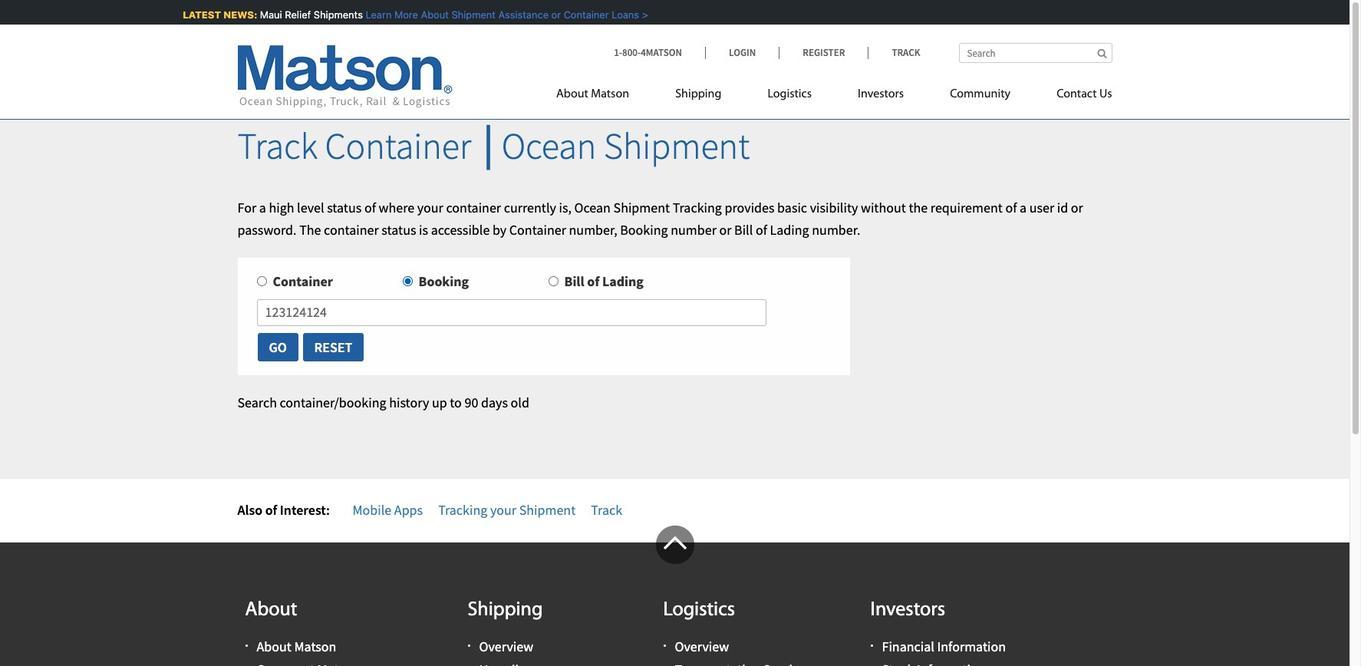 Task type: locate. For each thing, give the bounding box(es) containing it.
bill down provides
[[734, 221, 753, 238]]

0 vertical spatial tracking
[[673, 199, 722, 216]]

0 vertical spatial booking
[[620, 221, 668, 238]]

overview
[[479, 638, 533, 655], [675, 638, 729, 655]]

a left user
[[1020, 199, 1027, 216]]

0 horizontal spatial container
[[324, 221, 379, 238]]

0 horizontal spatial track
[[237, 123, 318, 169]]

container down currently in the left of the page
[[509, 221, 566, 238]]

matson inside footer
[[294, 638, 336, 655]]

shipping
[[675, 88, 722, 101], [468, 600, 543, 620]]

booking right booking radio
[[419, 273, 469, 290]]

top menu navigation
[[556, 81, 1112, 112]]

mobile apps
[[353, 501, 423, 519]]

apps
[[394, 501, 423, 519]]

lading inside for a high level status of where your container currently is, ocean shipment tracking provides basic visibility without the requirement of a user id or password. the container status is accessible by container number, booking number or bill of lading number.
[[770, 221, 809, 238]]

mobile apps link
[[353, 501, 423, 519]]

tracking your shipment link
[[438, 501, 576, 519]]

0 vertical spatial about matson
[[556, 88, 629, 101]]

0 vertical spatial track
[[892, 46, 920, 59]]

container up accessible
[[446, 199, 501, 216]]

to
[[450, 394, 462, 411]]

container up where
[[325, 123, 471, 169]]

1 horizontal spatial a
[[1020, 199, 1027, 216]]

relief
[[283, 8, 309, 21]]

tracking up number
[[673, 199, 722, 216]]

0 vertical spatial matson
[[591, 88, 629, 101]]

for a high level status of where your container currently is, ocean shipment tracking provides basic visibility without the requirement of a user id or password. the container status is accessible by container number, booking number or bill of lading number.
[[237, 199, 1083, 238]]

0 vertical spatial bill
[[734, 221, 753, 238]]

1 horizontal spatial matson
[[591, 88, 629, 101]]

financial
[[882, 638, 934, 655]]

investors link
[[835, 81, 927, 112]]

1 vertical spatial tracking
[[438, 501, 487, 519]]

0 horizontal spatial a
[[259, 199, 266, 216]]

lading down basic
[[770, 221, 809, 238]]

container
[[446, 199, 501, 216], [324, 221, 379, 238]]

for
[[237, 199, 256, 216]]

about matson link
[[556, 81, 652, 112], [257, 638, 336, 655]]

1 vertical spatial shipping
[[468, 600, 543, 620]]

0 horizontal spatial matson
[[294, 638, 336, 655]]

logistics
[[768, 88, 812, 101], [663, 600, 735, 620]]

1 horizontal spatial overview
[[675, 638, 729, 655]]

2 horizontal spatial or
[[1071, 199, 1083, 216]]

90
[[465, 394, 478, 411]]

bill
[[734, 221, 753, 238], [564, 273, 584, 290]]

1 horizontal spatial bill
[[734, 221, 753, 238]]

Enter Booking # text field
[[257, 299, 767, 326]]

or
[[549, 8, 559, 21], [1071, 199, 1083, 216], [719, 221, 732, 238]]

overview link
[[479, 638, 533, 655], [675, 638, 729, 655]]

bill inside for a high level status of where your container currently is, ocean shipment tracking provides basic visibility without the requirement of a user id or password. the container status is accessible by container number, booking number or bill of lading number.
[[734, 221, 753, 238]]

2 overview from the left
[[675, 638, 729, 655]]

1 overview link from the left
[[479, 638, 533, 655]]

0 horizontal spatial overview
[[479, 638, 533, 655]]

register link
[[779, 46, 868, 59]]

1 horizontal spatial container
[[446, 199, 501, 216]]

1 vertical spatial about matson
[[257, 638, 336, 655]]

1 horizontal spatial about matson link
[[556, 81, 652, 112]]

None search field
[[959, 43, 1112, 63]]

loans
[[610, 8, 637, 21]]

logistics down register link on the top of page
[[768, 88, 812, 101]]

2 vertical spatial or
[[719, 221, 732, 238]]

overview link for shipping
[[479, 638, 533, 655]]

2 horizontal spatial track
[[892, 46, 920, 59]]

4matson
[[641, 46, 682, 59]]

about
[[419, 8, 447, 21], [556, 88, 588, 101], [245, 600, 297, 620], [257, 638, 291, 655]]

interest:
[[280, 501, 330, 519]]

1 overview from the left
[[479, 638, 533, 655]]

1 vertical spatial logistics
[[663, 600, 735, 620]]

0 vertical spatial or
[[549, 8, 559, 21]]

0 horizontal spatial bill
[[564, 273, 584, 290]]

is
[[419, 221, 428, 238]]

footer
[[0, 525, 1350, 666]]

logistics down backtop image
[[663, 600, 735, 620]]

shipment
[[450, 8, 494, 21], [604, 123, 750, 169], [613, 199, 670, 216], [519, 501, 576, 519]]

shipping inside top menu navigation
[[675, 88, 722, 101]]

login
[[729, 46, 756, 59]]

latest news: maui relief shipments learn more about shipment assistance or container loans >
[[181, 8, 646, 21]]

investors
[[858, 88, 904, 101], [870, 600, 945, 620]]

number,
[[569, 221, 617, 238]]

1 vertical spatial lading
[[602, 273, 644, 290]]

1 horizontal spatial your
[[490, 501, 516, 519]]

status right level
[[327, 199, 362, 216]]

about matson
[[556, 88, 629, 101], [257, 638, 336, 655]]

track
[[892, 46, 920, 59], [237, 123, 318, 169], [591, 501, 622, 519]]

booking left number
[[620, 221, 668, 238]]

booking
[[620, 221, 668, 238], [419, 273, 469, 290]]

0 vertical spatial investors
[[858, 88, 904, 101]]

booking inside for a high level status of where your container currently is, ocean shipment tracking provides basic visibility without the requirement of a user id or password. the container status is accessible by container number, booking number or bill of lading number.
[[620, 221, 668, 238]]

1 vertical spatial track
[[237, 123, 318, 169]]

container left loans
[[562, 8, 607, 21]]

lading down 'number,'
[[602, 273, 644, 290]]

0 vertical spatial lading
[[770, 221, 809, 238]]

container right container "radio"
[[273, 273, 333, 290]]

matson
[[591, 88, 629, 101], [294, 638, 336, 655]]

1 vertical spatial about matson link
[[257, 638, 336, 655]]

1 vertical spatial status
[[382, 221, 416, 238]]

or right "id"
[[1071, 199, 1083, 216]]

1 vertical spatial or
[[1071, 199, 1083, 216]]

2 overview link from the left
[[675, 638, 729, 655]]

1 horizontal spatial booking
[[620, 221, 668, 238]]

tracking
[[673, 199, 722, 216], [438, 501, 487, 519]]

accessible
[[431, 221, 490, 238]]

1 vertical spatial investors
[[870, 600, 945, 620]]

about matson inside footer
[[257, 638, 336, 655]]

tracking right apps on the bottom left of the page
[[438, 501, 487, 519]]

financial information
[[882, 638, 1006, 655]]

1 vertical spatial booking
[[419, 273, 469, 290]]

track link
[[868, 46, 920, 59], [591, 501, 622, 519]]

also of interest:
[[237, 501, 330, 519]]

matson inside top menu navigation
[[591, 88, 629, 101]]

the
[[909, 199, 928, 216]]

a right for
[[259, 199, 266, 216]]

0 vertical spatial your
[[417, 199, 443, 216]]

number
[[671, 221, 717, 238]]

bill right bill of lading radio
[[564, 273, 584, 290]]

currently
[[504, 199, 556, 216]]

0 horizontal spatial overview link
[[479, 638, 533, 655]]

shipping link
[[652, 81, 745, 112]]

1 horizontal spatial lading
[[770, 221, 809, 238]]

2 vertical spatial track
[[591, 501, 622, 519]]

1 horizontal spatial status
[[382, 221, 416, 238]]

container
[[562, 8, 607, 21], [325, 123, 471, 169], [509, 221, 566, 238], [273, 273, 333, 290]]

1 vertical spatial track link
[[591, 501, 622, 519]]

of
[[364, 199, 376, 216], [1005, 199, 1017, 216], [756, 221, 767, 238], [587, 273, 599, 290], [265, 501, 277, 519]]

footer containing about
[[0, 525, 1350, 666]]

1 horizontal spatial track link
[[868, 46, 920, 59]]

blue matson logo with ocean, shipping, truck, rail and logistics written beneath it. image
[[237, 45, 452, 108]]

history
[[389, 394, 429, 411]]

high
[[269, 199, 294, 216]]

us
[[1099, 88, 1112, 101]]

0 horizontal spatial your
[[417, 199, 443, 216]]

or right number
[[719, 221, 732, 238]]

tracking inside for a high level status of where your container currently is, ocean shipment tracking provides basic visibility without the requirement of a user id or password. the container status is accessible by container number, booking number or bill of lading number.
[[673, 199, 722, 216]]

2 a from the left
[[1020, 199, 1027, 216]]

1 horizontal spatial shipping
[[675, 88, 722, 101]]

your
[[417, 199, 443, 216], [490, 501, 516, 519]]

of left where
[[364, 199, 376, 216]]

search
[[237, 394, 277, 411]]

Search search field
[[959, 43, 1112, 63]]

ocean
[[574, 199, 611, 216]]

contact us link
[[1034, 81, 1112, 112]]

1 horizontal spatial track
[[591, 501, 622, 519]]

status down where
[[382, 221, 416, 238]]

0 vertical spatial logistics
[[768, 88, 812, 101]]

status
[[327, 199, 362, 216], [382, 221, 416, 238]]

1 horizontal spatial about matson
[[556, 88, 629, 101]]

0 vertical spatial shipping
[[675, 88, 722, 101]]

your inside for a high level status of where your container currently is, ocean shipment tracking provides basic visibility without the requirement of a user id or password. the container status is accessible by container number, booking number or bill of lading number.
[[417, 199, 443, 216]]

or right assistance on the top of page
[[549, 8, 559, 21]]

1 horizontal spatial tracking
[[673, 199, 722, 216]]

0 vertical spatial about matson link
[[556, 81, 652, 112]]

1 vertical spatial matson
[[294, 638, 336, 655]]

logistics link
[[745, 81, 835, 112]]

lading
[[770, 221, 809, 238], [602, 273, 644, 290]]

None button
[[257, 332, 299, 362], [302, 332, 365, 362], [257, 332, 299, 362], [302, 332, 365, 362]]

of right "also"
[[265, 501, 277, 519]]

1 horizontal spatial logistics
[[768, 88, 812, 101]]

0 horizontal spatial about matson
[[257, 638, 336, 655]]

0 horizontal spatial or
[[549, 8, 559, 21]]

learn
[[364, 8, 390, 21]]

0 vertical spatial status
[[327, 199, 362, 216]]

more
[[392, 8, 416, 21]]

id
[[1057, 199, 1068, 216]]

investors down register link on the top of page
[[858, 88, 904, 101]]

requirement
[[931, 199, 1003, 216]]

container right "the"
[[324, 221, 379, 238]]

also
[[237, 501, 262, 519]]

investors up 'financial' in the right bottom of the page
[[870, 600, 945, 620]]

1 horizontal spatial overview link
[[675, 638, 729, 655]]

0 horizontal spatial shipping
[[468, 600, 543, 620]]



Task type: describe. For each thing, give the bounding box(es) containing it.
about inside the about matson link
[[556, 88, 588, 101]]

maui
[[258, 8, 280, 21]]

of down provides
[[756, 221, 767, 238]]

0 horizontal spatial track link
[[591, 501, 622, 519]]

learn more about shipment assistance or container loans > link
[[364, 8, 646, 21]]

about matson inside top menu navigation
[[556, 88, 629, 101]]

tracking your shipment
[[438, 501, 576, 519]]

container inside for a high level status of where your container currently is, ocean shipment tracking provides basic visibility without the requirement of a user id or password. the container status is accessible by container number, booking number or bill of lading number.
[[509, 221, 566, 238]]

of right bill of lading radio
[[587, 273, 599, 290]]

level
[[297, 199, 324, 216]]

shipments
[[312, 8, 361, 21]]

1-800-4matson
[[614, 46, 682, 59]]

community
[[950, 88, 1011, 101]]

container/booking
[[280, 394, 386, 411]]

news:
[[222, 8, 255, 21]]

without
[[861, 199, 906, 216]]

Booking radio
[[402, 277, 412, 286]]

search container/booking history up to 90 days old
[[237, 394, 529, 411]]

search image
[[1098, 48, 1107, 58]]

register
[[803, 46, 845, 59]]

provides
[[725, 199, 775, 216]]

0 horizontal spatial booking
[[419, 273, 469, 290]]

of left user
[[1005, 199, 1017, 216]]

where
[[379, 199, 414, 216]]

shipping inside footer
[[468, 600, 543, 620]]

│ocean
[[479, 123, 596, 169]]

visibility
[[810, 199, 858, 216]]

community link
[[927, 81, 1034, 112]]

logistics inside top menu navigation
[[768, 88, 812, 101]]

>
[[640, 8, 646, 21]]

login link
[[705, 46, 779, 59]]

investors inside footer
[[870, 600, 945, 620]]

1 horizontal spatial or
[[719, 221, 732, 238]]

overview for shipping
[[479, 638, 533, 655]]

1 vertical spatial your
[[490, 501, 516, 519]]

contact
[[1057, 88, 1097, 101]]

track container │ocean shipment
[[237, 123, 750, 169]]

old
[[511, 394, 529, 411]]

Bill of Lading radio
[[548, 277, 558, 286]]

password.
[[237, 221, 297, 238]]

0 horizontal spatial status
[[327, 199, 362, 216]]

user
[[1029, 199, 1054, 216]]

1-
[[614, 46, 622, 59]]

0 vertical spatial container
[[446, 199, 501, 216]]

mobile
[[353, 501, 392, 519]]

0 horizontal spatial logistics
[[663, 600, 735, 620]]

financial information link
[[882, 638, 1006, 655]]

1-800-4matson link
[[614, 46, 705, 59]]

800-
[[622, 46, 641, 59]]

1 vertical spatial bill
[[564, 273, 584, 290]]

contact us
[[1057, 88, 1112, 101]]

the
[[299, 221, 321, 238]]

0 horizontal spatial lading
[[602, 273, 644, 290]]

investors inside investors link
[[858, 88, 904, 101]]

basic
[[777, 199, 807, 216]]

latest
[[181, 8, 219, 21]]

overview link for logistics
[[675, 638, 729, 655]]

by
[[493, 221, 507, 238]]

Container radio
[[257, 277, 267, 286]]

up
[[432, 394, 447, 411]]

shipment inside for a high level status of where your container currently is, ocean shipment tracking provides basic visibility without the requirement of a user id or password. the container status is accessible by container number, booking number or bill of lading number.
[[613, 199, 670, 216]]

0 vertical spatial track link
[[868, 46, 920, 59]]

backtop image
[[656, 525, 694, 564]]

1 vertical spatial container
[[324, 221, 379, 238]]

information
[[937, 638, 1006, 655]]

assistance
[[496, 8, 547, 21]]

days
[[481, 394, 508, 411]]

bill of lading
[[564, 273, 644, 290]]

is,
[[559, 199, 572, 216]]

overview for logistics
[[675, 638, 729, 655]]

number.
[[812, 221, 860, 238]]

0 horizontal spatial tracking
[[438, 501, 487, 519]]

0 horizontal spatial about matson link
[[257, 638, 336, 655]]

1 a from the left
[[259, 199, 266, 216]]



Task type: vqa. For each thing, say whether or not it's contained in the screenshot.
prior
no



